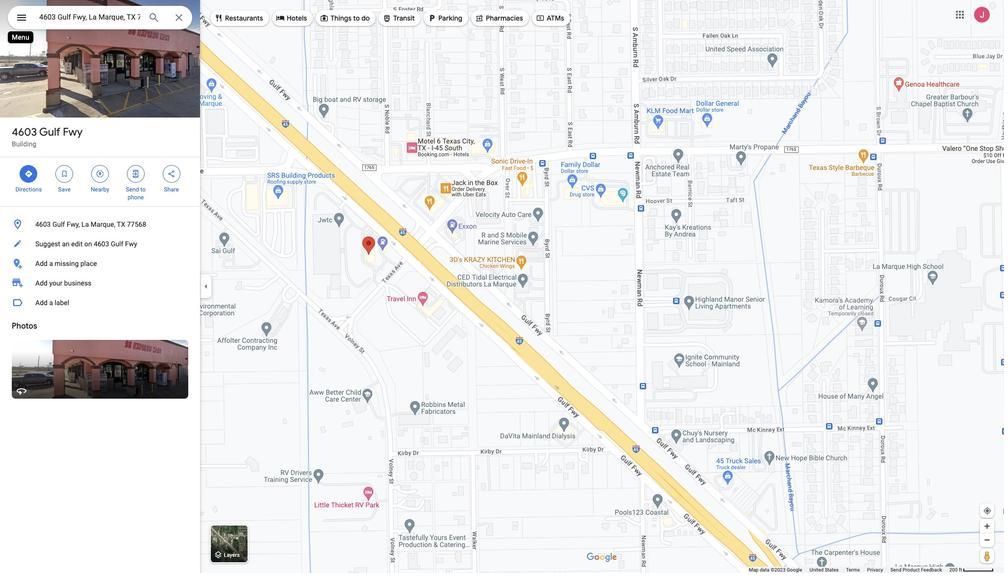 Task type: locate. For each thing, give the bounding box(es) containing it.
add your business
[[35, 279, 91, 287]]

zoom in image
[[983, 523, 991, 530]]

1 horizontal spatial to
[[353, 14, 360, 23]]

restaurants
[[225, 14, 263, 23]]

2 a from the top
[[49, 299, 53, 307]]

a for label
[[49, 299, 53, 307]]

a left label
[[49, 299, 53, 307]]

states
[[825, 568, 839, 573]]

 restaurants
[[214, 13, 263, 24]]

privacy button
[[867, 567, 883, 574]]

map data ©2023 google
[[749, 568, 802, 573]]


[[16, 11, 27, 25]]

200
[[949, 568, 958, 573]]

actions for 4603 gulf fwy region
[[0, 157, 200, 206]]

feedback
[[921, 568, 942, 573]]

gulf up 
[[39, 126, 60, 139]]

show your location image
[[983, 507, 992, 516]]

privacy
[[867, 568, 883, 573]]

0 horizontal spatial to
[[140, 186, 146, 193]]

77568
[[127, 221, 146, 228]]

2 vertical spatial 4603
[[94, 240, 109, 248]]

add inside the 'add a missing place' button
[[35, 260, 48, 268]]


[[96, 169, 104, 179]]

2 add from the top
[[35, 279, 48, 287]]

phone
[[128, 194, 144, 201]]

1 vertical spatial send
[[890, 568, 901, 573]]

 pharmacies
[[475, 13, 523, 24]]

gulf inside button
[[111, 240, 123, 248]]

google maps element
[[0, 0, 1004, 574]]

1 add from the top
[[35, 260, 48, 268]]

to up phone
[[140, 186, 146, 193]]


[[60, 169, 69, 179]]

1 a from the top
[[49, 260, 53, 268]]

gulf left "fwy,"
[[52, 221, 65, 228]]

a
[[49, 260, 53, 268], [49, 299, 53, 307]]

add down suggest
[[35, 260, 48, 268]]

4603 gulf fwy, la marque, tx 77568 button
[[0, 215, 200, 234]]

1 vertical spatial to
[[140, 186, 146, 193]]

0 vertical spatial 4603
[[12, 126, 37, 139]]

2 vertical spatial gulf
[[111, 240, 123, 248]]

add inside add your business link
[[35, 279, 48, 287]]

fwy down "77568"
[[125, 240, 137, 248]]

add left label
[[35, 299, 48, 307]]

business
[[64, 279, 91, 287]]

suggest an edit on 4603 gulf fwy
[[35, 240, 137, 248]]

footer containing map data ©2023 google
[[749, 567, 949, 574]]

add
[[35, 260, 48, 268], [35, 279, 48, 287], [35, 299, 48, 307]]


[[276, 13, 285, 24]]

map
[[749, 568, 758, 573]]

google
[[787, 568, 802, 573]]

1 vertical spatial a
[[49, 299, 53, 307]]

4603 inside 4603 gulf fwy building
[[12, 126, 37, 139]]

1 horizontal spatial send
[[890, 568, 901, 573]]

add left your
[[35, 279, 48, 287]]

gulf down tx at left top
[[111, 240, 123, 248]]

1 vertical spatial fwy
[[125, 240, 137, 248]]


[[214, 13, 223, 24]]

fwy
[[63, 126, 83, 139], [125, 240, 137, 248]]

google account: james peterson  
(james.peterson1902@gmail.com) image
[[974, 7, 990, 22]]

gulf inside button
[[52, 221, 65, 228]]

0 vertical spatial a
[[49, 260, 53, 268]]

4603 gulf fwy main content
[[0, 0, 200, 574]]

0 vertical spatial gulf
[[39, 126, 60, 139]]

send inside send to phone
[[126, 186, 139, 193]]

4603 up suggest
[[35, 221, 51, 228]]

footer
[[749, 567, 949, 574]]

hotels
[[287, 14, 307, 23]]

send up phone
[[126, 186, 139, 193]]

4603 Gulf Fwy, La Marque, TX 77568 field
[[8, 6, 192, 29]]

 parking
[[428, 13, 462, 24]]

add your business link
[[0, 274, 200, 293]]

missing
[[55, 260, 79, 268]]

3 add from the top
[[35, 299, 48, 307]]

4603
[[12, 126, 37, 139], [35, 221, 51, 228], [94, 240, 109, 248]]

save
[[58, 186, 71, 193]]

fwy,
[[67, 221, 80, 228]]

send left "product"
[[890, 568, 901, 573]]

0 horizontal spatial fwy
[[63, 126, 83, 139]]

1 vertical spatial add
[[35, 279, 48, 287]]

a left missing
[[49, 260, 53, 268]]

terms button
[[846, 567, 860, 574]]

4603 up building
[[12, 126, 37, 139]]

0 vertical spatial send
[[126, 186, 139, 193]]

do
[[361, 14, 370, 23]]

None field
[[39, 11, 140, 23]]

0 vertical spatial fwy
[[63, 126, 83, 139]]

add inside add a label button
[[35, 299, 48, 307]]

1 vertical spatial gulf
[[52, 221, 65, 228]]

1 horizontal spatial fwy
[[125, 240, 137, 248]]

a for missing
[[49, 260, 53, 268]]

to inside  things to do
[[353, 14, 360, 23]]

0 horizontal spatial send
[[126, 186, 139, 193]]

suggest an edit on 4603 gulf fwy button
[[0, 234, 200, 254]]

send
[[126, 186, 139, 193], [890, 568, 901, 573]]

parking
[[438, 14, 462, 23]]

send product feedback button
[[890, 567, 942, 574]]

to
[[353, 14, 360, 23], [140, 186, 146, 193]]

show street view coverage image
[[980, 549, 994, 564]]

2 vertical spatial add
[[35, 299, 48, 307]]

to left do
[[353, 14, 360, 23]]

gulf
[[39, 126, 60, 139], [52, 221, 65, 228], [111, 240, 123, 248]]

united
[[810, 568, 824, 573]]

1 vertical spatial 4603
[[35, 221, 51, 228]]

 transit
[[383, 13, 415, 24]]

4603 inside 4603 gulf fwy, la marque, tx 77568 button
[[35, 221, 51, 228]]

add a label button
[[0, 293, 200, 313]]

layers
[[224, 553, 240, 559]]

0 vertical spatial to
[[353, 14, 360, 23]]

4603 right on
[[94, 240, 109, 248]]

4603 inside suggest an edit on 4603 gulf fwy button
[[94, 240, 109, 248]]

gulf inside 4603 gulf fwy building
[[39, 126, 60, 139]]

label
[[55, 299, 69, 307]]

fwy up 
[[63, 126, 83, 139]]

200 ft
[[949, 568, 962, 573]]

send inside button
[[890, 568, 901, 573]]

add a missing place
[[35, 260, 97, 268]]

add for add your business
[[35, 279, 48, 287]]

0 vertical spatial add
[[35, 260, 48, 268]]

united states
[[810, 568, 839, 573]]



Task type: vqa. For each thing, say whether or not it's contained in the screenshot.


Task type: describe. For each thing, give the bounding box(es) containing it.
tx
[[117, 221, 125, 228]]

add for add a missing place
[[35, 260, 48, 268]]

an
[[62, 240, 69, 248]]

200 ft button
[[949, 568, 994, 573]]

gulf for fwy,
[[52, 221, 65, 228]]

add for add a label
[[35, 299, 48, 307]]

 button
[[8, 6, 35, 31]]

united states button
[[810, 567, 839, 574]]

 search field
[[8, 6, 192, 31]]

atms
[[547, 14, 564, 23]]

send product feedback
[[890, 568, 942, 573]]

 things to do
[[320, 13, 370, 24]]

send to phone
[[126, 186, 146, 201]]

share
[[164, 186, 179, 193]]

things
[[330, 14, 352, 23]]


[[24, 169, 33, 179]]


[[167, 169, 176, 179]]

marque,
[[91, 221, 115, 228]]

zoom out image
[[983, 537, 991, 544]]

your
[[49, 279, 62, 287]]

4603 gulf fwy, la marque, tx 77568
[[35, 221, 146, 228]]

gulf for fwy
[[39, 126, 60, 139]]

suggest
[[35, 240, 60, 248]]

none field inside 4603 gulf fwy, la marque, tx 77568 field
[[39, 11, 140, 23]]

terms
[[846, 568, 860, 573]]


[[475, 13, 484, 24]]


[[536, 13, 545, 24]]

pharmacies
[[486, 14, 523, 23]]

footer inside google maps element
[[749, 567, 949, 574]]

4603 gulf fwy building
[[12, 126, 83, 148]]

to inside send to phone
[[140, 186, 146, 193]]

edit
[[71, 240, 83, 248]]

product
[[903, 568, 920, 573]]

 atms
[[536, 13, 564, 24]]

 hotels
[[276, 13, 307, 24]]

4603 for fwy,
[[35, 221, 51, 228]]

send for send product feedback
[[890, 568, 901, 573]]

place
[[80, 260, 97, 268]]


[[320, 13, 329, 24]]

add a label
[[35, 299, 69, 307]]

photos
[[12, 322, 37, 331]]

directions
[[15, 186, 42, 193]]

add a missing place button
[[0, 254, 200, 274]]

collapse side panel image
[[201, 281, 211, 292]]

on
[[84, 240, 92, 248]]

send for send to phone
[[126, 186, 139, 193]]


[[428, 13, 436, 24]]

fwy inside button
[[125, 240, 137, 248]]

data
[[760, 568, 769, 573]]

la
[[82, 221, 89, 228]]

©2023
[[771, 568, 785, 573]]


[[383, 13, 391, 24]]


[[131, 169, 140, 179]]

building
[[12, 140, 36, 148]]

ft
[[959, 568, 962, 573]]

4603 for fwy
[[12, 126, 37, 139]]

transit
[[393, 14, 415, 23]]

nearby
[[91, 186, 109, 193]]

fwy inside 4603 gulf fwy building
[[63, 126, 83, 139]]



